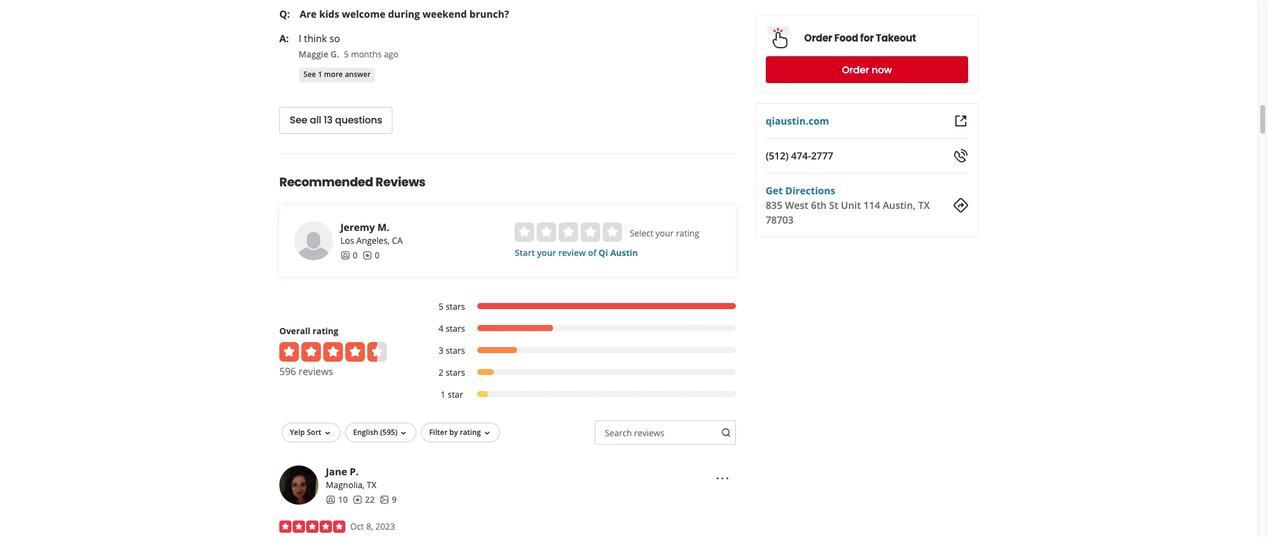 Task type: describe. For each thing, give the bounding box(es) containing it.
yelp sort
[[290, 427, 321, 438]]

2 stars
[[439, 367, 465, 378]]

maggie
[[299, 48, 328, 60]]

reviews element for m.
[[362, 249, 380, 262]]

start
[[515, 247, 535, 258]]

order food for takeout
[[804, 31, 916, 45]]

596
[[279, 365, 296, 378]]

now
[[872, 63, 892, 77]]

think
[[304, 32, 327, 45]]

filter by rating
[[429, 427, 481, 438]]

austin,
[[883, 199, 916, 212]]

all
[[310, 113, 321, 127]]

ask the community element
[[270, 0, 745, 134]]

see for see 1 more answer
[[304, 69, 316, 80]]

4
[[439, 323, 443, 334]]

qiaustin.com link
[[766, 114, 829, 128]]

by
[[449, 427, 458, 438]]

24 directions v2 image
[[954, 198, 968, 213]]

answer
[[345, 69, 371, 80]]

filter reviews by 1 star rating element
[[426, 389, 736, 401]]

835
[[766, 199, 782, 212]]

24 phone v2 image
[[954, 149, 968, 163]]

rating element
[[515, 222, 622, 242]]

g.
[[331, 48, 339, 60]]

16 chevron down v2 image
[[482, 428, 492, 438]]

oct 8, 2023
[[350, 521, 395, 532]]

16 friends v2 image
[[340, 250, 350, 260]]

select
[[630, 227, 653, 239]]

jane
[[326, 465, 347, 479]]

order now
[[842, 63, 892, 77]]

filter by rating button
[[421, 423, 500, 442]]

filter reviews by 3 stars rating element
[[426, 345, 736, 357]]

8,
[[366, 521, 373, 532]]

16 chevron down v2 image for sort
[[323, 428, 332, 438]]

tx inside jane p. magnolia, tx
[[367, 479, 376, 491]]

search image
[[721, 428, 731, 438]]

more
[[324, 69, 343, 80]]

16 photos v2 image
[[380, 495, 389, 505]]

2777
[[811, 149, 833, 163]]

24 external link v2 image
[[954, 114, 968, 128]]

english (595) button
[[345, 423, 416, 442]]

4 stars
[[439, 323, 465, 334]]

austin
[[610, 247, 638, 258]]

select your rating
[[630, 227, 699, 239]]

2
[[439, 367, 443, 378]]

3 stars
[[439, 345, 465, 356]]

star
[[448, 389, 463, 400]]

ca
[[392, 235, 403, 246]]

english (595)
[[353, 427, 397, 438]]

st
[[829, 199, 838, 212]]

(595)
[[380, 427, 397, 438]]

friends element for jane
[[326, 494, 348, 506]]

5 star rating image
[[279, 521, 345, 533]]

kids
[[319, 7, 339, 21]]

0 for reviews element containing 0
[[375, 249, 380, 261]]

photo of jane p. image
[[279, 466, 318, 505]]

9
[[392, 494, 397, 505]]

rating for filter by rating
[[460, 427, 481, 438]]

(512) 474-2777
[[766, 149, 833, 163]]

a:
[[279, 32, 289, 45]]

6th
[[811, 199, 827, 212]]

16 review v2 image for p.
[[353, 495, 362, 505]]

english
[[353, 427, 378, 438]]

welcome
[[342, 7, 385, 21]]

filter
[[429, 427, 447, 438]]

filter reviews by 4 stars rating element
[[426, 323, 736, 335]]

ago
[[384, 48, 399, 60]]

get
[[766, 184, 783, 197]]

search
[[605, 427, 632, 439]]

during
[[388, 7, 420, 21]]

search reviews
[[605, 427, 664, 439]]

13
[[324, 113, 333, 127]]

16 friends v2 image
[[326, 495, 336, 505]]

filter reviews by 5 stars rating element
[[426, 301, 736, 313]]

food
[[834, 31, 858, 45]]

reviews for 596 reviews
[[299, 365, 333, 378]]

jane p. link
[[326, 465, 359, 479]]

see 1 more answer link
[[299, 68, 376, 82]]

114
[[863, 199, 880, 212]]

474-
[[791, 149, 811, 163]]

q:
[[279, 7, 290, 21]]



Task type: vqa. For each thing, say whether or not it's contained in the screenshot.
welcome
yes



Task type: locate. For each thing, give the bounding box(es) containing it.
recommended
[[279, 174, 373, 191]]

recommended reviews
[[279, 174, 425, 191]]

1 vertical spatial 5
[[439, 301, 443, 312]]

m.
[[377, 221, 389, 234]]

0 vertical spatial your
[[656, 227, 674, 239]]

friends element containing 0
[[340, 249, 358, 262]]

stars up 4 stars
[[446, 301, 465, 312]]

0 vertical spatial reviews element
[[362, 249, 380, 262]]

see left all on the top left of page
[[290, 113, 307, 127]]

(512)
[[766, 149, 789, 163]]

1 vertical spatial friends element
[[326, 494, 348, 506]]

1 left star
[[441, 389, 445, 400]]

22
[[365, 494, 375, 505]]

596 reviews
[[279, 365, 333, 378]]

jeremy m. los angeles, ca
[[340, 221, 403, 246]]

order
[[804, 31, 832, 45], [842, 63, 869, 77]]

1 vertical spatial 16 review v2 image
[[353, 495, 362, 505]]

see for see all 13 questions
[[290, 113, 307, 127]]

brunch?
[[469, 7, 509, 21]]

reviews element
[[362, 249, 380, 262], [353, 494, 375, 506]]

16 review v2 image down angeles,
[[362, 250, 372, 260]]

16 review v2 image
[[362, 250, 372, 260], [353, 495, 362, 505]]

0 horizontal spatial reviews
[[299, 365, 333, 378]]

overall rating
[[279, 325, 338, 337]]

2 horizontal spatial rating
[[676, 227, 699, 239]]

16 chevron down v2 image for (595)
[[399, 428, 408, 438]]

2 16 chevron down v2 image from the left
[[399, 428, 408, 438]]

see all 13 questions
[[290, 113, 382, 127]]

i
[[299, 32, 301, 45]]

rating up 4.5 star rating image
[[313, 325, 338, 337]]

0 vertical spatial friends element
[[340, 249, 358, 262]]

reviews
[[375, 174, 425, 191]]

unit
[[841, 199, 861, 212]]

i think so maggie g. 5 months ago
[[299, 32, 399, 60]]

rating inside the filter by rating dropdown button
[[460, 427, 481, 438]]

order for order food for takeout
[[804, 31, 832, 45]]

stars for 5 stars
[[446, 301, 465, 312]]

rating right select
[[676, 227, 699, 239]]

1 star
[[441, 389, 463, 400]]

see all 13 questions link
[[279, 107, 393, 134]]

qi
[[599, 247, 608, 258]]

0 right 16 friends v2 image
[[353, 249, 358, 261]]

get directions link
[[766, 184, 835, 197]]

oct
[[350, 521, 364, 532]]

your right select
[[656, 227, 674, 239]]

0 horizontal spatial 16 chevron down v2 image
[[323, 428, 332, 438]]

jeremy
[[340, 221, 375, 234]]

16 chevron down v2 image right (595)
[[399, 428, 408, 438]]

1 horizontal spatial 1
[[441, 389, 445, 400]]

3
[[439, 345, 443, 356]]

rating left 16 chevron down v2 image
[[460, 427, 481, 438]]

0 vertical spatial see
[[304, 69, 316, 80]]

stars for 2 stars
[[446, 367, 465, 378]]

1 16 chevron down v2 image from the left
[[323, 428, 332, 438]]

1 horizontal spatial 16 chevron down v2 image
[[399, 428, 408, 438]]

0 for friends element containing 0
[[353, 249, 358, 261]]

order now link
[[766, 56, 968, 83]]

start your review of qi austin
[[515, 247, 638, 258]]

1 vertical spatial your
[[537, 247, 556, 258]]

0 vertical spatial tx
[[918, 199, 930, 212]]

weekend
[[423, 7, 467, 21]]

are kids welcome during weekend brunch?
[[300, 7, 509, 21]]

1 vertical spatial see
[[290, 113, 307, 127]]

order for order now
[[842, 63, 869, 77]]

tx
[[918, 199, 930, 212], [367, 479, 376, 491]]

menu image
[[715, 471, 730, 486]]

1 horizontal spatial 5
[[439, 301, 443, 312]]

your for select
[[656, 227, 674, 239]]

0 inside reviews element
[[375, 249, 380, 261]]

order left 'food'
[[804, 31, 832, 45]]

1 horizontal spatial reviews
[[634, 427, 664, 439]]

angeles,
[[356, 235, 390, 246]]

None radio
[[537, 222, 556, 242], [559, 222, 578, 242], [603, 222, 622, 242], [537, 222, 556, 242], [559, 222, 578, 242], [603, 222, 622, 242]]

friends element for jeremy
[[340, 249, 358, 262]]

1 vertical spatial rating
[[313, 325, 338, 337]]

recommended reviews element
[[240, 153, 775, 537]]

reviews element containing 0
[[362, 249, 380, 262]]

1 vertical spatial reviews
[[634, 427, 664, 439]]

rating for select your rating
[[676, 227, 699, 239]]

2023
[[375, 521, 395, 532]]

2 stars from the top
[[446, 323, 465, 334]]

review
[[558, 247, 586, 258]]

5 inside the "recommended reviews" element
[[439, 301, 443, 312]]

p.
[[350, 465, 359, 479]]

0 horizontal spatial tx
[[367, 479, 376, 491]]

your
[[656, 227, 674, 239], [537, 247, 556, 258]]

0 horizontal spatial 5
[[344, 48, 349, 60]]

stars right 4 at the left of page
[[446, 323, 465, 334]]

photo of jeremy m. image
[[294, 221, 333, 260]]

stars right 2
[[446, 367, 465, 378]]

months
[[351, 48, 382, 60]]

stars for 4 stars
[[446, 323, 465, 334]]

5 stars
[[439, 301, 465, 312]]

yelp sort button
[[282, 423, 340, 442]]

None radio
[[515, 222, 534, 242], [581, 222, 600, 242], [515, 222, 534, 242], [581, 222, 600, 242]]

0 horizontal spatial order
[[804, 31, 832, 45]]

get directions 835 west 6th st unit 114 austin, tx 78703
[[766, 184, 930, 227]]

0 vertical spatial rating
[[676, 227, 699, 239]]

your for start
[[537, 247, 556, 258]]

reviews element down angeles,
[[362, 249, 380, 262]]

overall
[[279, 325, 310, 337]]

tx up 22
[[367, 479, 376, 491]]

questions
[[335, 113, 382, 127]]

reviews down 4.5 star rating image
[[299, 365, 333, 378]]

reviews for search reviews
[[634, 427, 664, 439]]

3 stars from the top
[[446, 345, 465, 356]]

16 chevron down v2 image inside english (595) dropdown button
[[399, 428, 408, 438]]

your right start
[[537, 247, 556, 258]]

1 vertical spatial order
[[842, 63, 869, 77]]

1 inside the "recommended reviews" element
[[441, 389, 445, 400]]

4.5 star rating image
[[279, 342, 387, 362]]

0 inside friends element
[[353, 249, 358, 261]]

reviews element for p.
[[353, 494, 375, 506]]

directions
[[785, 184, 835, 197]]

1 vertical spatial reviews element
[[353, 494, 375, 506]]

friends element down magnolia,
[[326, 494, 348, 506]]

yelp
[[290, 427, 305, 438]]

takeout
[[876, 31, 916, 45]]

2 vertical spatial rating
[[460, 427, 481, 438]]

jane p. magnolia, tx
[[326, 465, 376, 491]]

tx inside get directions 835 west 6th st unit 114 austin, tx 78703
[[918, 199, 930, 212]]

1 horizontal spatial 16 review v2 image
[[362, 250, 372, 260]]

see down maggie in the top left of the page
[[304, 69, 316, 80]]

  text field inside the "recommended reviews" element
[[595, 420, 736, 445]]

  text field
[[595, 420, 736, 445]]

friends element down los
[[340, 249, 358, 262]]

0 vertical spatial 16 review v2 image
[[362, 250, 372, 260]]

1 horizontal spatial order
[[842, 63, 869, 77]]

1 horizontal spatial tx
[[918, 199, 930, 212]]

0 vertical spatial 1
[[318, 69, 322, 80]]

16 review v2 image left 22
[[353, 495, 362, 505]]

friends element
[[340, 249, 358, 262], [326, 494, 348, 506]]

tx right austin,
[[918, 199, 930, 212]]

16 chevron down v2 image inside yelp sort popup button
[[323, 428, 332, 438]]

1 0 from the left
[[353, 249, 358, 261]]

see
[[304, 69, 316, 80], [290, 113, 307, 127]]

16 chevron down v2 image
[[323, 428, 332, 438], [399, 428, 408, 438]]

0 horizontal spatial 1
[[318, 69, 322, 80]]

5 up 4 at the left of page
[[439, 301, 443, 312]]

5 inside i think so maggie g. 5 months ago
[[344, 48, 349, 60]]

friends element containing 10
[[326, 494, 348, 506]]

5 right g.
[[344, 48, 349, 60]]

(no rating) image
[[515, 222, 622, 242]]

1 stars from the top
[[446, 301, 465, 312]]

order left now
[[842, 63, 869, 77]]

0 vertical spatial 5
[[344, 48, 349, 60]]

10
[[338, 494, 348, 505]]

4 stars from the top
[[446, 367, 465, 378]]

stars for 3 stars
[[446, 345, 465, 356]]

los
[[340, 235, 354, 246]]

2 0 from the left
[[375, 249, 380, 261]]

reviews element containing 22
[[353, 494, 375, 506]]

0
[[353, 249, 358, 261], [375, 249, 380, 261]]

photos element
[[380, 494, 397, 506]]

78703
[[766, 213, 794, 227]]

west
[[785, 199, 808, 212]]

1 vertical spatial tx
[[367, 479, 376, 491]]

1
[[318, 69, 322, 80], [441, 389, 445, 400]]

are
[[300, 7, 317, 21]]

qiaustin.com
[[766, 114, 829, 128]]

1 horizontal spatial your
[[656, 227, 674, 239]]

1 horizontal spatial rating
[[460, 427, 481, 438]]

filter reviews by 2 stars rating element
[[426, 367, 736, 379]]

16 review v2 image for m.
[[362, 250, 372, 260]]

reviews right search
[[634, 427, 664, 439]]

0 horizontal spatial 0
[[353, 249, 358, 261]]

0 horizontal spatial your
[[537, 247, 556, 258]]

0 down angeles,
[[375, 249, 380, 261]]

stars right 3
[[446, 345, 465, 356]]

0 horizontal spatial 16 review v2 image
[[353, 495, 362, 505]]

jeremy m. link
[[340, 221, 389, 234]]

reviews element right '10'
[[353, 494, 375, 506]]

reviews
[[299, 365, 333, 378], [634, 427, 664, 439]]

1 left more
[[318, 69, 322, 80]]

so
[[330, 32, 340, 45]]

0 vertical spatial order
[[804, 31, 832, 45]]

5
[[344, 48, 349, 60], [439, 301, 443, 312]]

1 vertical spatial 1
[[441, 389, 445, 400]]

0 vertical spatial reviews
[[299, 365, 333, 378]]

see 1 more answer
[[304, 69, 371, 80]]

magnolia,
[[326, 479, 365, 491]]

1 inside "link"
[[318, 69, 322, 80]]

sort
[[307, 427, 321, 438]]

see inside "link"
[[304, 69, 316, 80]]

16 chevron down v2 image right sort
[[323, 428, 332, 438]]

0 horizontal spatial rating
[[313, 325, 338, 337]]

for
[[860, 31, 874, 45]]

stars
[[446, 301, 465, 312], [446, 323, 465, 334], [446, 345, 465, 356], [446, 367, 465, 378]]

of
[[588, 247, 596, 258]]

1 horizontal spatial 0
[[375, 249, 380, 261]]



